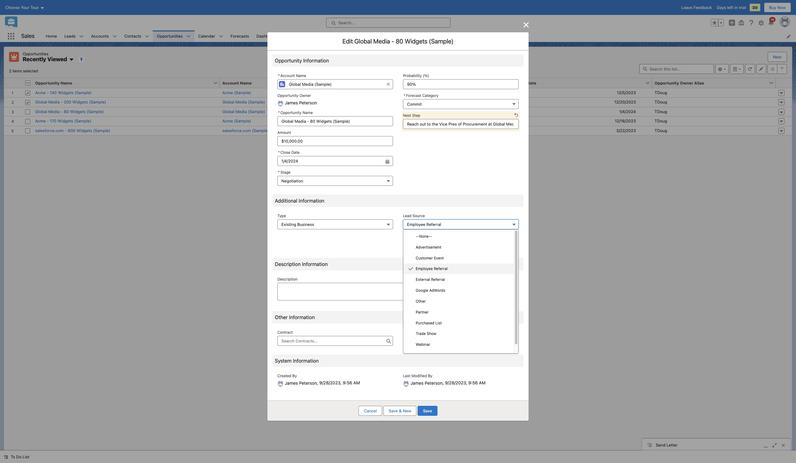 Task type: vqa. For each thing, say whether or not it's contained in the screenshot.
Contracts (1)'s 'Contracts'
no



Task type: locate. For each thing, give the bounding box(es) containing it.
tdoug for 12/20/2023
[[655, 100, 667, 104]]

negotiation
[[380, 109, 402, 114], [380, 118, 402, 123], [281, 179, 303, 184]]

1 horizontal spatial opportunities
[[157, 34, 183, 38]]

employee referral inside lead source button
[[407, 222, 441, 227]]

global media (sample) link for global media - 80 widgets (sample)
[[222, 109, 265, 115]]

0 horizontal spatial am
[[353, 380, 360, 386]]

edit
[[342, 38, 353, 45]]

2 , from the left
[[443, 380, 444, 386]]

2 9:56 from the left
[[468, 380, 478, 386]]

1 vertical spatial acme (sample) link
[[222, 118, 251, 124]]

acme for acme - 170 widgets (sample) 'link'
[[35, 118, 46, 123]]

other up contract on the left of page
[[275, 315, 288, 320]]

0 horizontal spatial close
[[280, 150, 290, 155]]

Description text field
[[277, 283, 519, 301]]

google adwords
[[416, 288, 445, 293]]

information for opportunity information
[[303, 58, 329, 63]]

2 acme (sample) link from the top
[[222, 118, 251, 124]]

referral up campaign
[[426, 222, 441, 227]]

acme (sample) link
[[222, 90, 251, 96], [222, 118, 251, 124]]

* opportunity name
[[278, 110, 313, 115]]

by right created
[[292, 374, 297, 378]]

cell
[[23, 78, 33, 88]]

None text field
[[277, 116, 393, 126], [277, 156, 393, 166], [277, 116, 393, 126], [277, 156, 393, 166]]

1 , 9/28/2023, 9:56 am from the left
[[317, 380, 360, 386]]

global media (sample) link down account name
[[222, 99, 265, 105]]

save inside 'button'
[[389, 409, 398, 414]]

widgets inside 'link'
[[58, 118, 73, 123]]

other for other
[[416, 299, 426, 304]]

1 horizontal spatial 9:56
[[468, 380, 478, 386]]

save
[[389, 409, 398, 414], [423, 409, 432, 414]]

- left 200
[[61, 100, 63, 104]]

0 horizontal spatial , 9/28/2023, 9:56 am
[[317, 380, 360, 386]]

accounts
[[91, 34, 109, 38]]

negotiation for acme (sample)
[[380, 118, 402, 123]]

opportunity down the account name button
[[277, 93, 299, 98]]

Search Recently Viewed list view. search field
[[639, 64, 714, 74]]

1 vertical spatial global media (sample) link
[[222, 109, 265, 115]]

am for last modified by
[[479, 380, 486, 386]]

acme (sample) link for acme - 170 widgets (sample)
[[222, 118, 251, 124]]

* account name
[[278, 73, 306, 78]]

media up salesforce.com (sample)
[[236, 109, 247, 114]]

0 vertical spatial opportunities
[[157, 34, 183, 38]]

left
[[727, 5, 733, 10]]

acme down account name
[[222, 90, 233, 95]]

1 am from the left
[[353, 380, 360, 386]]

opportunity for opportunity owner alias
[[655, 80, 679, 85]]

description for description
[[277, 277, 298, 282]]

group down amount text box at the top of the page
[[277, 149, 393, 166]]

1 horizontal spatial source
[[436, 234, 449, 238]]

by right modified
[[428, 374, 432, 378]]

owner left alias
[[680, 80, 693, 85]]

modified
[[412, 374, 427, 378]]

step
[[412, 113, 420, 118]]

* up opportunity owner at the top left of page
[[278, 73, 280, 78]]

save & new button
[[383, 406, 417, 416]]

list right do
[[23, 455, 29, 460]]

2 9/28/2023, from the left
[[445, 380, 467, 386]]

1 vertical spatial owner
[[300, 93, 311, 98]]

0 vertical spatial group
[[711, 19, 724, 26]]

text default image inside the to do list button
[[4, 455, 8, 459]]

1 horizontal spatial , 9/28/2023, 9:56 am
[[443, 380, 486, 386]]

1 vertical spatial employee referral
[[416, 267, 448, 271]]

2 global media (sample) link from the top
[[222, 109, 265, 115]]

acme (sample) link down account name
[[222, 90, 251, 96]]

owner down account name "element"
[[300, 93, 311, 98]]

1 vertical spatial employee
[[416, 267, 433, 271]]

1 vertical spatial date
[[291, 150, 300, 155]]

30
[[752, 5, 758, 10]]

1 horizontal spatial am
[[479, 380, 486, 386]]

0 vertical spatial text default image
[[408, 267, 413, 271]]

list
[[42, 30, 796, 42]]

acme
[[35, 90, 46, 95], [222, 90, 233, 95], [35, 118, 46, 123], [222, 118, 233, 123]]

2 , 9/28/2023, 9:56 am from the left
[[443, 380, 486, 386]]

1 horizontal spatial account
[[280, 73, 295, 78]]

media down account name
[[236, 100, 247, 104]]

tdoug for 1/4/2024
[[655, 109, 667, 114]]

1 vertical spatial close
[[280, 150, 290, 155]]

Amount text field
[[277, 136, 393, 146]]

1 horizontal spatial 9/28/2023,
[[445, 380, 467, 386]]

other for other information
[[275, 315, 288, 320]]

&
[[399, 409, 402, 414]]

* close date
[[278, 150, 300, 155]]

1 acme (sample) link from the top
[[222, 90, 251, 96]]

0 horizontal spatial save
[[389, 409, 398, 414]]

list box
[[403, 230, 519, 361]]

recently viewed|opportunities|list view element
[[4, 47, 792, 451]]

account name element
[[220, 78, 381, 88]]

1 salesforce.com from the left
[[35, 128, 64, 133]]

action image
[[776, 78, 792, 88]]

employee referral up external referral
[[416, 267, 448, 271]]

employee inside lead source button
[[407, 222, 425, 227]]

acme left 140
[[35, 90, 46, 95]]

information for other information
[[289, 315, 315, 320]]

* up amount
[[278, 110, 280, 115]]

- up advertisement
[[430, 234, 432, 239]]

0 vertical spatial stage
[[380, 80, 392, 85]]

list containing home
[[42, 30, 796, 42]]

0 vertical spatial owner
[[680, 80, 693, 85]]

1 horizontal spatial stage
[[380, 80, 392, 85]]

5 tdoug from the top
[[655, 128, 667, 133]]

global up salesforce.com (sample)
[[222, 109, 234, 114]]

0 horizontal spatial other
[[275, 315, 288, 320]]

0 horizontal spatial by
[[292, 374, 297, 378]]

closed won
[[380, 128, 403, 133]]

close date button
[[512, 78, 645, 88]]

(sample) inside global media - 200 widgets (sample) link
[[89, 100, 106, 104]]

- up the acme - 170 widgets (sample) on the left top
[[61, 109, 63, 114]]

1 horizontal spatial salesforce.com
[[222, 128, 251, 133]]

0 vertical spatial 80
[[396, 38, 403, 45]]

* for * opportunity name
[[278, 110, 280, 115]]

* for * forecast category
[[404, 93, 405, 98]]

global media (sample) down account name
[[222, 100, 265, 104]]

2 vertical spatial negotiation
[[281, 179, 303, 184]]

employee inside option
[[416, 267, 433, 271]]

salesforce.com (sample) link
[[222, 128, 269, 134]]

1 acme (sample) from the top
[[222, 90, 251, 95]]

name inside the account name button
[[240, 80, 252, 85]]

0 horizontal spatial list
[[23, 455, 29, 460]]

* left forecast
[[404, 93, 405, 98]]

1 global media (sample) from the top
[[222, 100, 265, 104]]

negotiation up closed won
[[380, 118, 402, 123]]

80 inside recently viewed grid
[[64, 109, 69, 114]]

1 horizontal spatial ,
[[443, 380, 444, 386]]

type
[[277, 214, 286, 218]]

1 horizontal spatial close
[[515, 80, 526, 85]]

1 horizontal spatial by
[[428, 374, 432, 378]]

0 horizontal spatial salesforce.com
[[35, 128, 64, 133]]

, 9/28/2023, 9:56 am for last modified by
[[443, 380, 486, 386]]

Contract text field
[[277, 336, 393, 346]]

1 horizontal spatial other
[[416, 299, 426, 304]]

9:56
[[343, 380, 352, 386], [468, 380, 478, 386]]

acme inside 'link'
[[35, 118, 46, 123]]

2 am from the left
[[479, 380, 486, 386]]

4 tdoug from the top
[[655, 118, 667, 123]]

1 save from the left
[[389, 409, 398, 414]]

1 horizontal spatial group
[[711, 19, 724, 26]]

existing business
[[281, 222, 314, 227]]

0 vertical spatial other
[[416, 299, 426, 304]]

name
[[296, 73, 306, 78], [61, 80, 72, 85], [240, 80, 252, 85], [303, 110, 313, 115]]

1 vertical spatial description
[[277, 277, 298, 282]]

0 horizontal spatial owner
[[300, 93, 311, 98]]

group
[[711, 19, 724, 26], [277, 149, 393, 166]]

acme (sample) down account name
[[222, 90, 251, 95]]

opportunity owner alias
[[655, 80, 704, 85]]

2 acme (sample) from the top
[[222, 118, 251, 123]]

1 horizontal spatial date
[[527, 80, 536, 85]]

opportunity
[[275, 58, 302, 63], [35, 80, 60, 85], [655, 80, 679, 85], [277, 93, 299, 98], [280, 110, 302, 115]]

existing
[[281, 222, 296, 227]]

--none--
[[416, 234, 432, 239]]

trial
[[739, 5, 746, 10]]

list up "show"
[[436, 321, 442, 325]]

0 vertical spatial referral
[[426, 222, 441, 227]]

1 horizontal spatial new
[[773, 54, 782, 59]]

opportunity inside opportunity owner alias button
[[655, 80, 679, 85]]

9:56 for last modified by
[[468, 380, 478, 386]]

opportunities link
[[153, 30, 186, 42]]

opportunity inside opportunity name button
[[35, 80, 60, 85]]

0 vertical spatial employee
[[407, 222, 425, 227]]

9/28/2023,
[[319, 380, 342, 386], [445, 380, 467, 386]]

opportunity name button
[[33, 78, 213, 88]]

acme (sample) up salesforce.com (sample)
[[222, 118, 251, 123]]

1 vertical spatial 80
[[64, 109, 69, 114]]

employee down customer
[[416, 267, 433, 271]]

80 down search... button
[[396, 38, 403, 45]]

new up action image
[[773, 54, 782, 59]]

0 horizontal spatial source
[[413, 214, 425, 218]]

1 vertical spatial new
[[403, 409, 411, 414]]

primary
[[403, 234, 417, 238]]

next
[[403, 113, 411, 118]]

1 vertical spatial source
[[436, 234, 449, 238]]

partner
[[416, 310, 429, 315]]

2 tdoug from the top
[[655, 100, 667, 104]]

close date element
[[512, 78, 656, 88]]

new right &
[[403, 409, 411, 414]]

stage up qualification on the top
[[380, 80, 392, 85]]

owner inside button
[[680, 80, 693, 85]]

source right campaign
[[436, 234, 449, 238]]

None search field
[[639, 64, 714, 74]]

item number image
[[4, 78, 23, 88]]

negotiation down qualification on the top
[[380, 109, 402, 114]]

* for * stage
[[278, 170, 280, 175]]

* down * close date
[[278, 170, 280, 175]]

0 horizontal spatial 9/28/2023,
[[319, 380, 342, 386]]

list inside the to do list button
[[23, 455, 29, 460]]

1 vertical spatial account
[[222, 80, 239, 85]]

0 horizontal spatial new
[[403, 409, 411, 414]]

letter
[[667, 443, 678, 448]]

1 vertical spatial group
[[277, 149, 393, 166]]

1 vertical spatial stage
[[280, 170, 291, 175]]

acme for the acme - 140 widgets (sample) link
[[35, 90, 46, 95]]

2 salesforce.com from the left
[[222, 128, 251, 133]]

referral down event
[[434, 267, 448, 271]]

, 9/28/2023, 9:56 am
[[317, 380, 360, 386], [443, 380, 486, 386]]

recently viewed grid
[[4, 78, 792, 136]]

1 by from the left
[[292, 374, 297, 378]]

0 vertical spatial acme (sample) link
[[222, 90, 251, 96]]

in
[[735, 5, 738, 10]]

0 vertical spatial acme (sample)
[[222, 90, 251, 95]]

employee referral up primary campaign source
[[407, 222, 441, 227]]

global media (sample) link up salesforce.com (sample)
[[222, 109, 265, 115]]

* down amount
[[278, 150, 280, 155]]

category
[[422, 93, 439, 98]]

global media (sample) for global media - 80 widgets (sample)
[[222, 109, 265, 114]]

9/28/2023, for created by
[[319, 380, 342, 386]]

acme - 140 widgets (sample)
[[35, 90, 92, 95]]

source
[[413, 214, 425, 218], [436, 234, 449, 238]]

other down google
[[416, 299, 426, 304]]

1 9/28/2023, from the left
[[319, 380, 342, 386]]

9/28/2023, for last modified by
[[445, 380, 467, 386]]

global media (sample) up salesforce.com (sample)
[[222, 109, 265, 114]]

other inside list box
[[416, 299, 426, 304]]

2 global media (sample) from the top
[[222, 109, 265, 114]]

opportunity owner
[[277, 93, 311, 98]]

text default image
[[408, 267, 413, 271], [4, 455, 8, 459]]

recently viewed
[[23, 56, 67, 63]]

media up 170
[[48, 109, 60, 114]]

1 vertical spatial acme (sample)
[[222, 118, 251, 123]]

acme (sample)
[[222, 90, 251, 95], [222, 118, 251, 123]]

1 tdoug from the top
[[655, 90, 667, 95]]

recently
[[23, 56, 46, 63]]

employee down lead source at the top right of page
[[407, 222, 425, 227]]

140
[[50, 90, 57, 95]]

0 vertical spatial close
[[515, 80, 526, 85]]

probability (%)
[[403, 73, 429, 78]]

0 vertical spatial date
[[527, 80, 536, 85]]

employee referral option
[[403, 264, 514, 274]]

, for last modified by
[[443, 380, 444, 386]]

1 vertical spatial referral
[[434, 267, 448, 271]]

date
[[527, 80, 536, 85], [291, 150, 300, 155]]

opportunity down opportunity owner at the top left of page
[[280, 110, 302, 115]]

list inside list box
[[436, 321, 442, 325]]

0 vertical spatial global media (sample)
[[222, 100, 265, 104]]

home
[[46, 34, 57, 38]]

- left 170
[[47, 118, 49, 123]]

opportunity down search recently viewed list view. search field
[[655, 80, 679, 85]]

0 vertical spatial employee referral
[[407, 222, 441, 227]]

feedback
[[694, 5, 712, 10]]

2 save from the left
[[423, 409, 432, 414]]

salesforce.com for salesforce.com (sample)
[[222, 128, 251, 133]]

owner for opportunity owner alias
[[680, 80, 693, 85]]

tdoug
[[655, 90, 667, 95], [655, 100, 667, 104], [655, 109, 667, 114], [655, 118, 667, 123], [655, 128, 667, 133]]

acme left 170
[[35, 118, 46, 123]]

Probability (%) text field
[[403, 79, 519, 89]]

80 down 200
[[64, 109, 69, 114]]

3/22/2023
[[616, 128, 636, 133]]

opportunity owner alias button
[[652, 78, 769, 88]]

* for * account name
[[278, 73, 280, 78]]

save left &
[[389, 409, 398, 414]]

0 vertical spatial description
[[275, 262, 301, 267]]

employee
[[407, 222, 425, 227], [416, 267, 433, 271]]

0 horizontal spatial text default image
[[4, 455, 8, 459]]

stage down * close date
[[280, 170, 291, 175]]

1 horizontal spatial text default image
[[408, 267, 413, 271]]

, 9/28/2023, 9:56 am for created by
[[317, 380, 360, 386]]

leave feedback
[[681, 5, 712, 10]]

forecasts
[[231, 34, 249, 38]]

group down days
[[711, 19, 724, 26]]

negotiation down * stage
[[281, 179, 303, 184]]

save right &
[[423, 409, 432, 414]]

referral inside lead source button
[[426, 222, 441, 227]]

new
[[773, 54, 782, 59], [403, 409, 411, 414]]

3 tdoug from the top
[[655, 109, 667, 114]]

1 horizontal spatial list
[[436, 321, 442, 325]]

0 horizontal spatial 80
[[64, 109, 69, 114]]

1 vertical spatial text default image
[[4, 455, 8, 459]]

2
[[9, 69, 11, 73]]

1 global media (sample) link from the top
[[222, 99, 265, 105]]

0 horizontal spatial 9:56
[[343, 380, 352, 386]]

1 , from the left
[[317, 380, 318, 386]]

purchased list
[[416, 321, 442, 325]]

0 horizontal spatial ,
[[317, 380, 318, 386]]

acme (sample) link up salesforce.com (sample)
[[222, 118, 251, 124]]

1 9:56 from the left
[[343, 380, 352, 386]]

display as table image
[[730, 64, 744, 74]]

accounts link
[[87, 30, 112, 42]]

0 vertical spatial new
[[773, 54, 782, 59]]

referral up the adwords
[[431, 277, 445, 282]]

name inside opportunity name button
[[61, 80, 72, 85]]

leave feedback link
[[681, 5, 712, 10]]

opportunities
[[157, 34, 183, 38], [23, 51, 49, 56]]

opportunity up * account name
[[275, 58, 302, 63]]

alias
[[694, 80, 704, 85]]

0 horizontal spatial stage
[[280, 170, 291, 175]]

1 vertical spatial negotiation
[[380, 118, 402, 123]]

1 vertical spatial opportunities
[[23, 51, 49, 56]]

(sample) inside global media - 80 widgets (sample) link
[[87, 109, 104, 114]]

0 vertical spatial list
[[436, 321, 442, 325]]

1 vertical spatial list
[[23, 455, 29, 460]]

text default image inside "employee referral" option
[[408, 267, 413, 271]]

* inside "group"
[[278, 150, 280, 155]]

0 horizontal spatial account
[[222, 80, 239, 85]]

information for system information
[[293, 358, 319, 364]]

dashboards
[[257, 34, 279, 38]]

text default image for employee referral
[[408, 267, 413, 271]]

negotiation for global media (sample)
[[380, 109, 402, 114]]

acme for acme - 140 widgets (sample) acme (sample) link
[[222, 90, 233, 95]]

stage element
[[378, 78, 516, 88]]

save inside button
[[423, 409, 432, 414]]

owner
[[680, 80, 693, 85], [300, 93, 311, 98]]

1 vertical spatial other
[[275, 315, 288, 320]]

am for created by
[[353, 380, 360, 386]]

additional
[[275, 198, 297, 204]]

source right lead
[[413, 214, 425, 218]]

global
[[354, 38, 372, 45], [35, 100, 47, 104], [222, 100, 234, 104], [35, 109, 47, 114], [222, 109, 234, 114]]

acme up salesforce.com (sample)
[[222, 118, 233, 123]]

account name button
[[220, 78, 371, 88]]

stage button
[[378, 78, 505, 88]]

- inside 'link'
[[47, 118, 49, 123]]

1 horizontal spatial owner
[[680, 80, 693, 85]]

global media - 80 widgets (sample) link
[[35, 109, 104, 115]]

1 vertical spatial global media (sample)
[[222, 109, 265, 114]]

0 vertical spatial global media (sample) link
[[222, 99, 265, 105]]

1 horizontal spatial save
[[423, 409, 432, 414]]

0 horizontal spatial group
[[277, 149, 393, 166]]

amount
[[277, 130, 291, 135]]

0 vertical spatial negotiation
[[380, 109, 402, 114]]

leads
[[64, 34, 76, 38]]

by
[[292, 374, 297, 378], [428, 374, 432, 378]]

opportunity up 140
[[35, 80, 60, 85]]



Task type: describe. For each thing, give the bounding box(es) containing it.
contacts link
[[121, 30, 145, 42]]

dashboards link
[[253, 30, 283, 42]]

global up the acme - 170 widgets (sample) on the left top
[[35, 109, 47, 114]]

trade show
[[416, 332, 436, 336]]

customer
[[416, 256, 433, 260]]

items
[[12, 69, 22, 73]]

- right primary at the bottom of the page
[[418, 234, 419, 239]]

salesforce.com for salesforce.com - 600 widgets (sample)
[[35, 128, 64, 133]]

global right "edit" on the left top
[[354, 38, 372, 45]]

- left 140
[[47, 90, 49, 95]]

employee referral inside option
[[416, 267, 448, 271]]

media down 140
[[48, 100, 60, 104]]

new button
[[768, 52, 787, 62]]

google
[[416, 288, 428, 293]]

advertisement
[[416, 245, 441, 250]]

opportunity owner alias element
[[652, 78, 780, 88]]

opportunity for opportunity information
[[275, 58, 302, 63]]

global down the opportunity name
[[35, 100, 47, 104]]

2 by from the left
[[428, 374, 432, 378]]

to do list button
[[0, 451, 33, 463]]

dashboards list item
[[253, 30, 291, 42]]

save & new
[[389, 409, 411, 414]]

negotiation inside button
[[281, 179, 303, 184]]

buy now
[[769, 5, 786, 10]]

contacts
[[124, 34, 141, 38]]

acme - 170 widgets (sample) link
[[35, 118, 91, 124]]

none-
[[419, 234, 430, 239]]

- left none- at bottom
[[416, 234, 418, 239]]

9:56 for created by
[[343, 380, 352, 386]]

description for description information
[[275, 262, 301, 267]]

additional information
[[275, 198, 324, 204]]

opportunity information
[[275, 58, 329, 63]]

now
[[778, 5, 786, 10]]

0 horizontal spatial date
[[291, 150, 300, 155]]

information for additional information
[[299, 198, 324, 204]]

acme (sample) link for acme - 140 widgets (sample)
[[222, 90, 251, 96]]

edit global media - 80 widgets (sample)
[[342, 38, 454, 45]]

probability
[[403, 73, 422, 78]]

business
[[297, 222, 314, 227]]

(sample) inside salesforce.com - 600 widgets (sample) link
[[93, 128, 110, 133]]

contacts list item
[[121, 30, 153, 42]]

1 horizontal spatial 80
[[396, 38, 403, 45]]

external referral
[[416, 277, 445, 282]]

* for * close date
[[278, 150, 280, 155]]

to
[[11, 455, 15, 460]]

(sample) inside the acme - 140 widgets (sample) link
[[75, 90, 92, 95]]

leads list item
[[61, 30, 87, 42]]

acme (sample) for acme - 140 widgets (sample)
[[222, 90, 251, 95]]

(sample) inside acme - 170 widgets (sample) 'link'
[[74, 118, 91, 123]]

qualification
[[380, 100, 404, 104]]

save for save & new
[[389, 409, 398, 414]]

opportunities inside 'link'
[[157, 34, 183, 38]]

global down account name
[[222, 100, 234, 104]]

calendar list item
[[194, 30, 227, 42]]

tdoug for 3/22/2023
[[655, 128, 667, 133]]

12/20/2023
[[615, 100, 636, 104]]

buy
[[769, 5, 776, 10]]

opportunity name element
[[33, 78, 224, 88]]

next step
[[403, 113, 420, 118]]

won
[[394, 128, 403, 133]]

close inside button
[[515, 80, 526, 85]]

opportunity for opportunity name
[[35, 80, 60, 85]]

cell inside recently viewed grid
[[23, 78, 33, 88]]

last modified by
[[403, 374, 432, 378]]

save button
[[418, 406, 437, 416]]

list view controls image
[[715, 64, 729, 74]]

close inside "group"
[[280, 150, 290, 155]]

recently viewed status
[[9, 69, 38, 73]]

quote
[[417, 330, 428, 335]]

170
[[50, 118, 56, 123]]

referral inside option
[[434, 267, 448, 271]]

2 vertical spatial referral
[[431, 277, 445, 282]]

opportunity for opportunity owner
[[277, 93, 299, 98]]

owner for opportunity owner
[[300, 93, 311, 98]]

opportunity name
[[35, 80, 72, 85]]

global media - 200 widgets (sample) link
[[35, 99, 106, 105]]

leave
[[681, 5, 692, 10]]

, for created by
[[317, 380, 318, 386]]

sales
[[21, 33, 35, 39]]

new inside 'button'
[[403, 409, 411, 414]]

show
[[427, 332, 436, 336]]

commit
[[407, 102, 422, 107]]

system information
[[275, 358, 319, 364]]

tdoug for 12/18/2023
[[655, 118, 667, 123]]

close date
[[515, 80, 536, 85]]

account inside button
[[222, 80, 239, 85]]

media down search... button
[[373, 38, 390, 45]]

Stage, Negotiation button
[[277, 176, 393, 186]]

Type button
[[277, 220, 393, 230]]

item number element
[[4, 78, 23, 88]]

global media (sample) for global media - 200 widgets (sample)
[[222, 100, 265, 104]]

calendar
[[198, 34, 215, 38]]

created by
[[277, 374, 297, 378]]

Forecast Category, Commit button
[[403, 99, 519, 109]]

Next Step text field
[[403, 119, 519, 129]]

webinar
[[416, 343, 430, 347]]

date inside button
[[527, 80, 536, 85]]

Global Media (Sample) text field
[[277, 79, 393, 89]]

closed
[[380, 128, 393, 133]]

send letter link
[[642, 439, 791, 452]]

salesforce.com (sample)
[[222, 128, 269, 133]]

lead
[[403, 214, 412, 218]]

text default image for to do list
[[4, 455, 8, 459]]

0 vertical spatial source
[[413, 214, 425, 218]]

* forecast category
[[404, 93, 439, 98]]

primary campaign source
[[403, 234, 449, 238]]

forecast
[[406, 93, 421, 98]]

search...
[[338, 20, 355, 25]]

(%)
[[423, 73, 429, 78]]

1/4/2024
[[619, 109, 636, 114]]

list box containing --none--
[[403, 230, 519, 361]]

- left 600
[[65, 128, 67, 133]]

(sample) inside "salesforce.com (sample)" link
[[252, 128, 269, 133]]

0 vertical spatial account
[[280, 73, 295, 78]]

new inside button
[[773, 54, 782, 59]]

global media (sample) link for global media - 200 widgets (sample)
[[222, 99, 265, 105]]

- down search... button
[[392, 38, 394, 45]]

acme - 140 widgets (sample) link
[[35, 90, 92, 96]]

campaign
[[418, 234, 435, 238]]

customer event
[[416, 256, 444, 260]]

account name
[[222, 80, 252, 85]]

acme for acme - 170 widgets (sample)'s acme (sample) link
[[222, 118, 233, 123]]

action element
[[776, 78, 792, 88]]

inverse image
[[522, 21, 530, 29]]

0 horizontal spatial opportunities
[[23, 51, 49, 56]]

acme (sample) for acme - 170 widgets (sample)
[[222, 118, 251, 123]]

send letter
[[656, 443, 678, 448]]

created
[[277, 374, 291, 378]]

opportunities list item
[[153, 30, 194, 42]]

stage inside button
[[380, 80, 392, 85]]

accounts list item
[[87, 30, 121, 42]]

save for save
[[423, 409, 432, 414]]

synced quote
[[403, 330, 428, 335]]

days left in trial
[[717, 5, 746, 10]]

synced
[[403, 330, 416, 335]]

website
[[416, 353, 430, 358]]

information for description information
[[302, 262, 328, 267]]

to do list
[[11, 455, 29, 460]]

cancel
[[364, 409, 377, 414]]

group containing *
[[277, 149, 393, 166]]

Lead Source button
[[403, 220, 519, 230]]

viewed
[[47, 56, 67, 63]]

home link
[[42, 30, 61, 42]]

12/5/2023
[[617, 90, 636, 95]]

other information
[[275, 315, 315, 320]]

buy now button
[[764, 2, 791, 12]]

tdoug for 12/5/2023
[[655, 90, 667, 95]]

contract
[[277, 330, 293, 335]]

next step list item
[[402, 112, 520, 131]]

trade
[[416, 332, 426, 336]]



